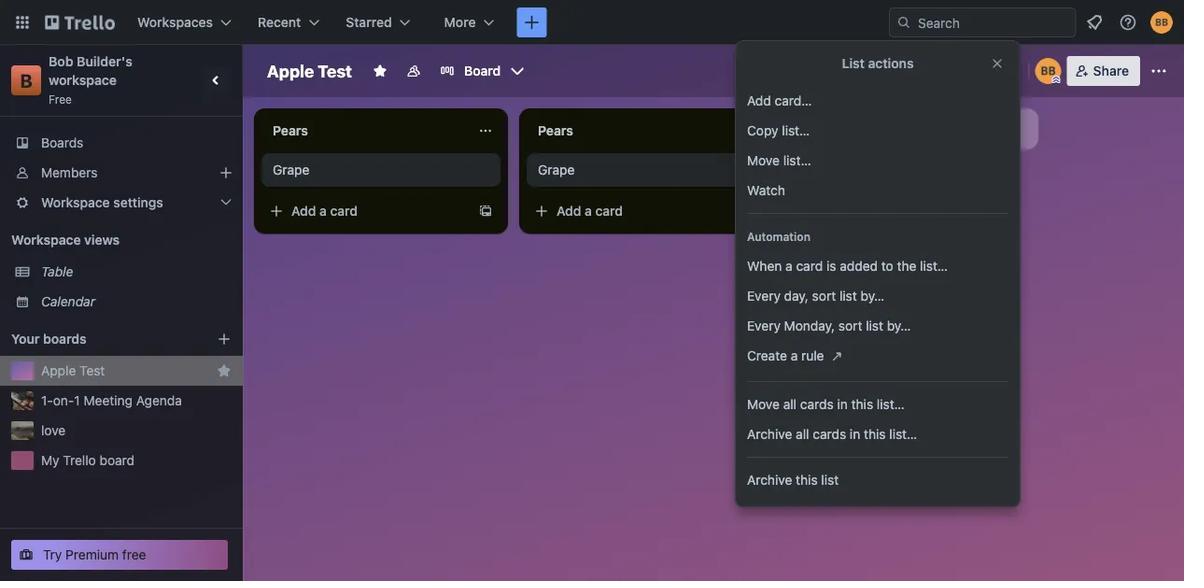 Task type: locate. For each thing, give the bounding box(es) containing it.
0 vertical spatial workspace
[[41, 195, 110, 210]]

0 vertical spatial bob builder (bobbuilder40) image
[[1151, 11, 1174, 34]]

1 horizontal spatial grape link
[[538, 161, 755, 179]]

1 vertical spatial this
[[864, 427, 886, 442]]

0 horizontal spatial apple
[[41, 363, 76, 378]]

move down copy
[[748, 153, 780, 168]]

list… down the copy list…
[[784, 153, 812, 168]]

0 vertical spatial every
[[748, 288, 781, 304]]

0 vertical spatial move
[[748, 153, 780, 168]]

archive for archive this list
[[748, 472, 793, 488]]

search image
[[897, 15, 912, 30]]

this for archive all cards in this list…
[[864, 427, 886, 442]]

add a card button
[[262, 196, 471, 226], [527, 196, 736, 226]]

board
[[464, 63, 501, 79]]

0 horizontal spatial grape
[[273, 162, 310, 178]]

board
[[100, 453, 135, 468]]

cards down the "move all cards in this list…"
[[813, 427, 847, 442]]

workspace navigation collapse icon image
[[204, 67, 230, 93]]

list inside button
[[898, 121, 916, 136]]

1-on-1 meeting agenda
[[41, 393, 182, 408]]

pears
[[273, 123, 308, 138], [538, 123, 574, 138]]

0 horizontal spatial pears
[[273, 123, 308, 138]]

try
[[43, 547, 62, 563]]

1 horizontal spatial add a card
[[557, 203, 623, 219]]

1 horizontal spatial add a card button
[[527, 196, 736, 226]]

1 horizontal spatial card
[[596, 203, 623, 219]]

create from template… image
[[478, 204, 493, 219], [744, 204, 759, 219]]

add another list button
[[785, 108, 1039, 150]]

on-
[[53, 393, 74, 408]]

in
[[838, 397, 848, 412], [850, 427, 861, 442]]

all down the "move all cards in this list…"
[[796, 427, 810, 442]]

test left star or unstar board image
[[318, 61, 352, 81]]

workspace settings button
[[0, 188, 243, 218]]

1 vertical spatial bob builder (bobbuilder40) image
[[1036, 58, 1062, 84]]

grape for first pears text box from right grape link
[[538, 162, 575, 178]]

0 vertical spatial test
[[318, 61, 352, 81]]

2 grape from the left
[[538, 162, 575, 178]]

members link
[[0, 158, 243, 188]]

sort
[[813, 288, 837, 304], [839, 318, 863, 334]]

move down create at the bottom right of page
[[748, 397, 780, 412]]

b
[[20, 69, 32, 91]]

members
[[41, 165, 98, 180]]

move list… link
[[736, 146, 1021, 176]]

every day, sort list by…
[[748, 288, 885, 304]]

every for every day, sort list by…
[[748, 288, 781, 304]]

cards
[[801, 397, 834, 412], [813, 427, 847, 442]]

this for move all cards in this list…
[[852, 397, 874, 412]]

0 horizontal spatial create from template… image
[[478, 204, 493, 219]]

table link
[[41, 263, 232, 281]]

love link
[[41, 421, 232, 440]]

Search field
[[912, 8, 1076, 36]]

2 create from template… image from the left
[[744, 204, 759, 219]]

1 vertical spatial in
[[850, 427, 861, 442]]

in down move all cards in this list… link
[[850, 427, 861, 442]]

1 horizontal spatial test
[[318, 61, 352, 81]]

in up archive all cards in this list…
[[838, 397, 848, 412]]

this up archive all cards in this list… link
[[852, 397, 874, 412]]

the
[[898, 258, 917, 274]]

1 pears text field from the left
[[262, 116, 467, 146]]

create a rule link
[[736, 341, 1021, 374]]

1 horizontal spatial by…
[[888, 318, 912, 334]]

2 move from the top
[[748, 397, 780, 412]]

my trello board
[[41, 453, 135, 468]]

recent
[[258, 14, 301, 30]]

1 vertical spatial move
[[748, 397, 780, 412]]

0 vertical spatial sort
[[813, 288, 837, 304]]

all
[[784, 397, 797, 412], [796, 427, 810, 442]]

cards up archive all cards in this list…
[[801, 397, 834, 412]]

apple up the on- at the left bottom
[[41, 363, 76, 378]]

0 horizontal spatial apple test
[[41, 363, 105, 378]]

copy list…
[[748, 123, 810, 138]]

boards
[[41, 135, 84, 150]]

0 horizontal spatial add a card
[[292, 203, 358, 219]]

workspace down the members
[[41, 195, 110, 210]]

when a card is added to the list…
[[748, 258, 949, 274]]

list… down move all cards in this list… link
[[890, 427, 918, 442]]

1 vertical spatial sort
[[839, 318, 863, 334]]

filters button
[[950, 56, 1022, 86]]

1 horizontal spatial apple
[[267, 61, 314, 81]]

list… down 'card…'
[[783, 123, 810, 138]]

apple
[[267, 61, 314, 81], [41, 363, 76, 378]]

this down archive all cards in this list…
[[796, 472, 818, 488]]

0 vertical spatial in
[[838, 397, 848, 412]]

workspace
[[41, 195, 110, 210], [11, 232, 81, 248]]

Board name text field
[[258, 56, 362, 86]]

2 every from the top
[[748, 318, 781, 334]]

add inside button
[[819, 121, 843, 136]]

free
[[122, 547, 146, 563]]

every down when
[[748, 288, 781, 304]]

boards link
[[0, 128, 243, 158]]

workspace up table
[[11, 232, 81, 248]]

0 horizontal spatial grape link
[[273, 161, 490, 179]]

create from template… image for first pears text box from right
[[744, 204, 759, 219]]

test down your boards with 4 items element
[[80, 363, 105, 378]]

list right another
[[898, 121, 916, 136]]

this member is an admin of this board. image
[[1053, 76, 1061, 84]]

0 vertical spatial archive
[[748, 427, 793, 442]]

create board or workspace image
[[523, 13, 542, 32]]

sort right day,
[[813, 288, 837, 304]]

0 horizontal spatial add a card button
[[262, 196, 471, 226]]

Pears text field
[[262, 116, 467, 146], [527, 116, 733, 146]]

move all cards in this list…
[[748, 397, 905, 412]]

0 vertical spatial apple test
[[267, 61, 352, 81]]

0 horizontal spatial card
[[330, 203, 358, 219]]

1 horizontal spatial apple test
[[267, 61, 352, 81]]

1 vertical spatial all
[[796, 427, 810, 442]]

2 archive from the top
[[748, 472, 793, 488]]

cards for archive
[[813, 427, 847, 442]]

0 horizontal spatial test
[[80, 363, 105, 378]]

bob builder (bobbuilder40) image
[[1151, 11, 1174, 34], [1036, 58, 1062, 84]]

workspaces button
[[126, 7, 243, 37]]

1 add a card from the left
[[292, 203, 358, 219]]

bob builder (bobbuilder40) image right open information menu image
[[1151, 11, 1174, 34]]

create from template… image for 2nd pears text box from right
[[478, 204, 493, 219]]

1 horizontal spatial pears
[[538, 123, 574, 138]]

2 grape link from the left
[[538, 161, 755, 179]]

1 every from the top
[[748, 288, 781, 304]]

create
[[748, 348, 788, 364]]

bob builder's workspace free
[[49, 54, 136, 106]]

0 vertical spatial apple
[[267, 61, 314, 81]]

list…
[[783, 123, 810, 138], [784, 153, 812, 168], [921, 258, 949, 274], [877, 397, 905, 412], [890, 427, 918, 442]]

your boards with 4 items element
[[11, 328, 189, 350]]

sort down every day, sort list by… link
[[839, 318, 863, 334]]

0 vertical spatial cards
[[801, 397, 834, 412]]

more button
[[433, 7, 506, 37]]

1 vertical spatial every
[[748, 318, 781, 334]]

0 horizontal spatial in
[[838, 397, 848, 412]]

another
[[847, 121, 895, 136]]

add a card
[[292, 203, 358, 219], [557, 203, 623, 219]]

test
[[318, 61, 352, 81], [80, 363, 105, 378]]

1 horizontal spatial sort
[[839, 318, 863, 334]]

archive
[[748, 427, 793, 442], [748, 472, 793, 488]]

0 vertical spatial all
[[784, 397, 797, 412]]

board button
[[433, 56, 533, 86]]

move
[[748, 153, 780, 168], [748, 397, 780, 412]]

switch to… image
[[13, 13, 32, 32]]

by… down when a card is added to the list… link
[[861, 288, 885, 304]]

1 vertical spatial by…
[[888, 318, 912, 334]]

1 vertical spatial archive
[[748, 472, 793, 488]]

is
[[827, 258, 837, 274]]

0 vertical spatial this
[[852, 397, 874, 412]]

1 horizontal spatial in
[[850, 427, 861, 442]]

every up create at the bottom right of page
[[748, 318, 781, 334]]

archive down archive all cards in this list…
[[748, 472, 793, 488]]

workspace for workspace views
[[11, 232, 81, 248]]

grape link
[[273, 161, 490, 179], [538, 161, 755, 179]]

2 add a card button from the left
[[527, 196, 736, 226]]

day,
[[785, 288, 809, 304]]

add
[[748, 93, 772, 108], [819, 121, 843, 136], [292, 203, 316, 219], [557, 203, 582, 219]]

this down move all cards in this list… link
[[864, 427, 886, 442]]

workspace inside popup button
[[41, 195, 110, 210]]

workspaces
[[137, 14, 213, 30]]

sort for day,
[[813, 288, 837, 304]]

1 vertical spatial apple
[[41, 363, 76, 378]]

card…
[[775, 93, 812, 108]]

bob builder (bobbuilder40) image right filters
[[1036, 58, 1062, 84]]

filters
[[978, 63, 1016, 79]]

1 grape from the left
[[273, 162, 310, 178]]

1 horizontal spatial pears text field
[[527, 116, 733, 146]]

watch
[[748, 183, 786, 198]]

0 vertical spatial by…
[[861, 288, 885, 304]]

try premium free
[[43, 547, 146, 563]]

card
[[330, 203, 358, 219], [596, 203, 623, 219], [797, 258, 823, 274]]

all down create a rule
[[784, 397, 797, 412]]

every
[[748, 288, 781, 304], [748, 318, 781, 334]]

0 horizontal spatial by…
[[861, 288, 885, 304]]

0 horizontal spatial sort
[[813, 288, 837, 304]]

archive this list link
[[736, 465, 1021, 495]]

1 horizontal spatial grape
[[538, 162, 575, 178]]

your
[[11, 331, 40, 347]]

2 horizontal spatial card
[[797, 258, 823, 274]]

1 vertical spatial cards
[[813, 427, 847, 442]]

to
[[882, 258, 894, 274]]

1 create from template… image from the left
[[478, 204, 493, 219]]

archive up archive this list
[[748, 427, 793, 442]]

0 horizontal spatial bob builder (bobbuilder40) image
[[1036, 58, 1062, 84]]

apple test link
[[41, 362, 209, 380]]

workspace for workspace settings
[[41, 195, 110, 210]]

1 horizontal spatial create from template… image
[[744, 204, 759, 219]]

1 move from the top
[[748, 153, 780, 168]]

1 add a card button from the left
[[262, 196, 471, 226]]

back to home image
[[45, 7, 115, 37]]

a
[[320, 203, 327, 219], [585, 203, 592, 219], [786, 258, 793, 274], [791, 348, 798, 364]]

0 horizontal spatial pears text field
[[262, 116, 467, 146]]

bob builder's workspace link
[[49, 54, 136, 88]]

1 archive from the top
[[748, 427, 793, 442]]

by… down every day, sort list by… link
[[888, 318, 912, 334]]

starred icon image
[[217, 364, 232, 378]]

1 vertical spatial workspace
[[11, 232, 81, 248]]

1 grape link from the left
[[273, 161, 490, 179]]

1 horizontal spatial bob builder (bobbuilder40) image
[[1151, 11, 1174, 34]]

apple down recent popup button
[[267, 61, 314, 81]]

sort for monday,
[[839, 318, 863, 334]]

apple test up 1
[[41, 363, 105, 378]]

grape
[[273, 162, 310, 178], [538, 162, 575, 178]]

2 add a card from the left
[[557, 203, 623, 219]]

apple test
[[267, 61, 352, 81], [41, 363, 105, 378]]

grape link for 2nd pears text box from right
[[273, 161, 490, 179]]

apple test down recent popup button
[[267, 61, 352, 81]]



Task type: describe. For each thing, give the bounding box(es) containing it.
actions
[[869, 56, 914, 71]]

views
[[84, 232, 120, 248]]

list… up archive all cards in this list… link
[[877, 397, 905, 412]]

1
[[74, 393, 80, 408]]

workspace visible image
[[407, 64, 421, 79]]

my
[[41, 453, 59, 468]]

1 vertical spatial test
[[80, 363, 105, 378]]

meeting
[[84, 393, 133, 408]]

a inside when a card is added to the list… link
[[786, 258, 793, 274]]

b link
[[11, 65, 41, 95]]

archive all cards in this list… link
[[736, 420, 1021, 450]]

card inside when a card is added to the list… link
[[797, 258, 823, 274]]

add a card button for first pears text box from right grape link
[[527, 196, 736, 226]]

0 notifications image
[[1084, 11, 1106, 34]]

copy
[[748, 123, 779, 138]]

every day, sort list by… link
[[736, 281, 1021, 311]]

1-
[[41, 393, 53, 408]]

by… for every monday, sort list by…
[[888, 318, 912, 334]]

list down archive all cards in this list…
[[822, 472, 839, 488]]

archive this list
[[748, 472, 839, 488]]

move all cards in this list… link
[[736, 390, 1021, 420]]

card for grape link associated with 2nd pears text box from right
[[330, 203, 358, 219]]

every monday, sort list by… link
[[736, 311, 1021, 341]]

move for move all cards in this list…
[[748, 397, 780, 412]]

apple test inside text field
[[267, 61, 352, 81]]

share button
[[1068, 56, 1141, 86]]

trello
[[63, 453, 96, 468]]

1 pears from the left
[[273, 123, 308, 138]]

when
[[748, 258, 783, 274]]

workspace views
[[11, 232, 120, 248]]

every monday, sort list by…
[[748, 318, 912, 334]]

add card… link
[[736, 86, 1021, 116]]

bob
[[49, 54, 73, 69]]

when a card is added to the list… link
[[736, 251, 1021, 281]]

automation image
[[917, 56, 943, 82]]

archive all cards in this list…
[[748, 427, 918, 442]]

bob builder (bobbuilder40) image inside primary element
[[1151, 11, 1174, 34]]

2 pears from the left
[[538, 123, 574, 138]]

watch link
[[736, 176, 1021, 206]]

cards for move
[[801, 397, 834, 412]]

by… for every day, sort list by…
[[861, 288, 885, 304]]

starred button
[[335, 7, 422, 37]]

move for move list…
[[748, 153, 780, 168]]

more
[[445, 14, 476, 30]]

apple inside text field
[[267, 61, 314, 81]]

card for first pears text box from right grape link
[[596, 203, 623, 219]]

1-on-1 meeting agenda link
[[41, 392, 232, 410]]

rule
[[802, 348, 825, 364]]

calendar
[[41, 294, 95, 309]]

list
[[842, 56, 865, 71]]

workspace settings
[[41, 195, 163, 210]]

workspace
[[49, 72, 117, 88]]

2 pears text field from the left
[[527, 116, 733, 146]]

all for move
[[784, 397, 797, 412]]

add another list
[[819, 121, 916, 136]]

builder's
[[77, 54, 133, 69]]

calendar link
[[41, 293, 232, 311]]

table
[[41, 264, 73, 279]]

1 vertical spatial apple test
[[41, 363, 105, 378]]

add card…
[[748, 93, 812, 108]]

premium
[[66, 547, 119, 563]]

show menu image
[[1150, 62, 1169, 80]]

starred
[[346, 14, 392, 30]]

star or unstar board image
[[373, 64, 388, 79]]

grape for grape link associated with 2nd pears text box from right
[[273, 162, 310, 178]]

2 vertical spatial this
[[796, 472, 818, 488]]

added
[[840, 258, 878, 274]]

archive for archive all cards in this list…
[[748, 427, 793, 442]]

move list…
[[748, 153, 812, 168]]

agenda
[[136, 393, 182, 408]]

list actions
[[842, 56, 914, 71]]

try premium free button
[[11, 540, 228, 570]]

test inside text field
[[318, 61, 352, 81]]

share
[[1094, 63, 1130, 79]]

power ups image
[[890, 64, 905, 79]]

love
[[41, 423, 66, 438]]

open information menu image
[[1120, 13, 1138, 32]]

monday,
[[785, 318, 836, 334]]

in for move all cards in this list…
[[838, 397, 848, 412]]

list… right the
[[921, 258, 949, 274]]

all for archive
[[796, 427, 810, 442]]

in for archive all cards in this list…
[[850, 427, 861, 442]]

primary element
[[0, 0, 1185, 45]]

list down when a card is added to the list…
[[840, 288, 858, 304]]

a inside 'create a rule' link
[[791, 348, 798, 364]]

recent button
[[247, 7, 331, 37]]

your boards
[[11, 331, 87, 347]]

create a rule
[[748, 348, 825, 364]]

every for every monday, sort list by…
[[748, 318, 781, 334]]

settings
[[113, 195, 163, 210]]

add board image
[[217, 332, 232, 347]]

copy list… link
[[736, 116, 1021, 146]]

grape link for first pears text box from right
[[538, 161, 755, 179]]

add a card button for grape link associated with 2nd pears text box from right
[[262, 196, 471, 226]]

boards
[[43, 331, 87, 347]]

automation
[[748, 230, 811, 243]]

free
[[49, 93, 72, 106]]

my trello board link
[[41, 451, 232, 470]]

list down every day, sort list by… link
[[867, 318, 884, 334]]



Task type: vqa. For each thing, say whether or not it's contained in the screenshot.
CLICK TO STAR 1-ON-1 MEETING AGENDA. IT WILL SHOW UP AT THE TOP OF YOUR BOARDS LIST. image
no



